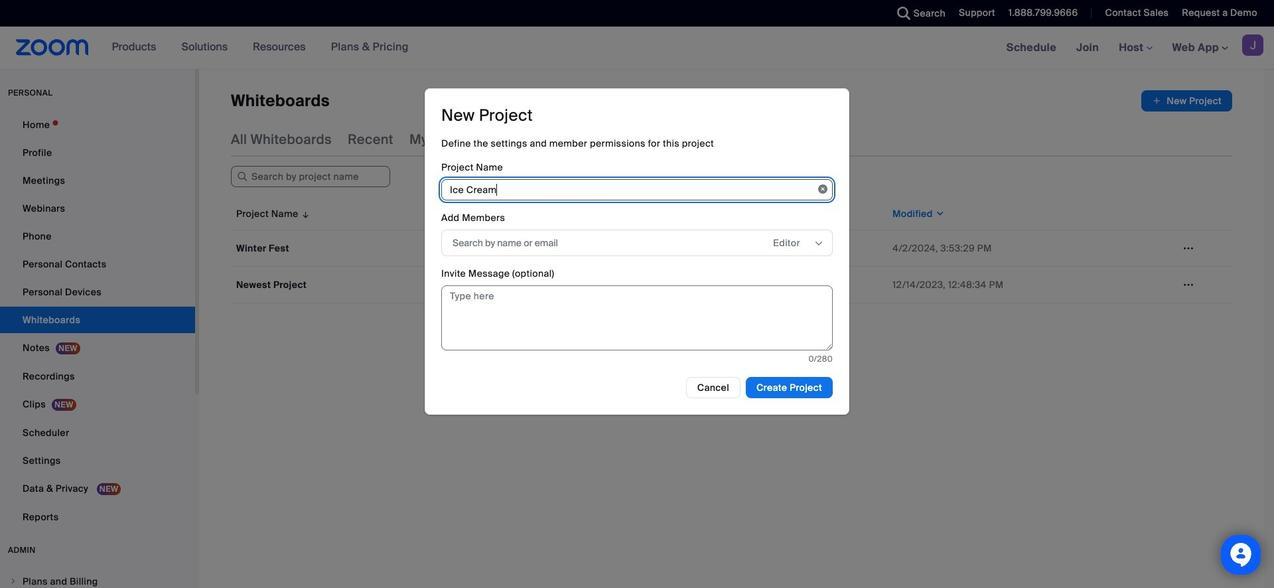 Task type: locate. For each thing, give the bounding box(es) containing it.
add image
[[1152, 94, 1162, 108]]

arrow down image
[[298, 206, 311, 222]]

show options image
[[814, 238, 824, 249]]

1 vertical spatial edit project image
[[1178, 279, 1199, 291]]

banner
[[0, 27, 1274, 70]]

heading
[[441, 105, 533, 125]]

Invite Message (optional) text field
[[441, 285, 833, 350]]

dialog
[[425, 88, 850, 415]]

1 edit project image from the top
[[1178, 242, 1199, 254]]

product information navigation
[[102, 27, 419, 69]]

0 vertical spatial edit project image
[[1178, 242, 1199, 254]]

tabs of all whiteboard page tab list
[[231, 122, 811, 157]]

application
[[231, 198, 1243, 313]]

2 edit project image from the top
[[1178, 279, 1199, 291]]

edit project image
[[1178, 242, 1199, 254], [1178, 279, 1199, 291]]



Task type: vqa. For each thing, say whether or not it's contained in the screenshot.
the Search by name or email,Search by name or email text field
yes



Task type: describe. For each thing, give the bounding box(es) containing it.
Search text field
[[231, 166, 390, 187]]

meetings navigation
[[997, 27, 1274, 70]]

Search by name or email,Search by name or email text field
[[453, 233, 745, 253]]

e.g. Happy Crew text field
[[441, 179, 833, 200]]

personal menu menu
[[0, 112, 195, 532]]



